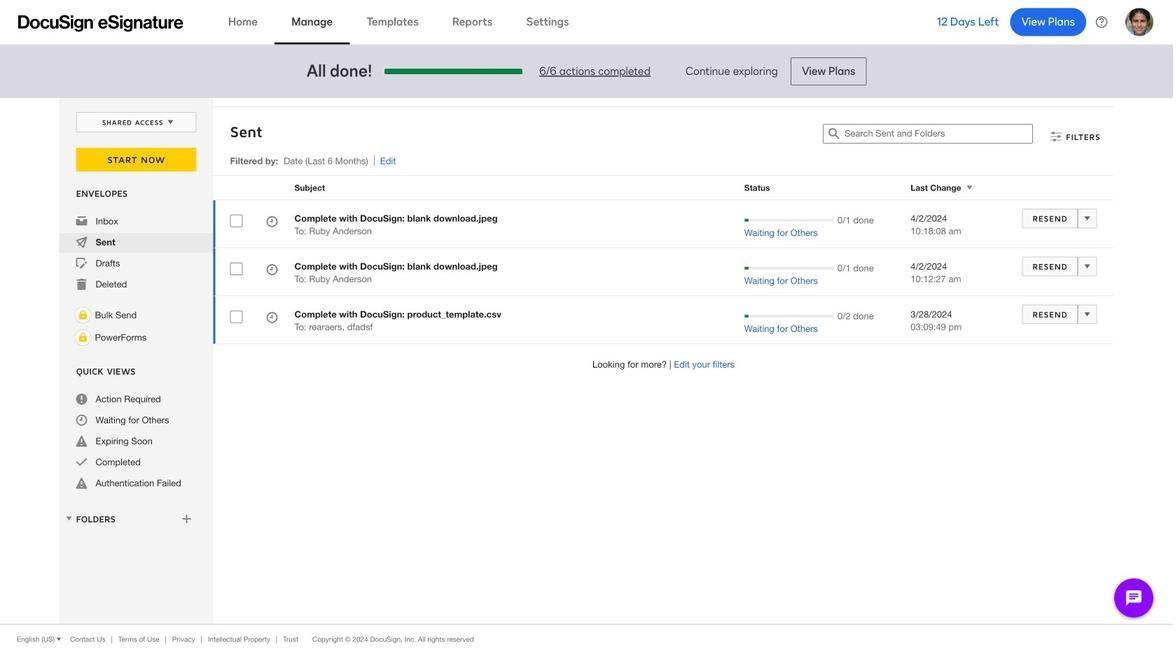 Task type: vqa. For each thing, say whether or not it's contained in the screenshot.
second Waiting for Others icon
yes



Task type: describe. For each thing, give the bounding box(es) containing it.
3 waiting for others image from the top
[[267, 312, 278, 325]]

trash image
[[76, 279, 87, 290]]

Search Sent and Folders text field
[[845, 125, 1033, 143]]

view folders image
[[63, 513, 75, 524]]

sent image
[[76, 237, 87, 248]]

inbox image
[[76, 216, 87, 227]]

lock image
[[75, 307, 91, 324]]



Task type: locate. For each thing, give the bounding box(es) containing it.
docusign esignature image
[[18, 15, 184, 32]]

action required image
[[76, 394, 87, 405]]

your uploaded profile image image
[[1126, 8, 1154, 36]]

more info region
[[0, 624, 1174, 654]]

clock image
[[76, 415, 87, 426]]

alert image
[[76, 436, 87, 447]]

lock image
[[75, 329, 91, 346]]

alert image
[[76, 478, 87, 489]]

waiting for others image
[[267, 216, 278, 229], [267, 264, 278, 277], [267, 312, 278, 325]]

secondary navigation region
[[59, 98, 1118, 624]]

1 vertical spatial waiting for others image
[[267, 264, 278, 277]]

0 vertical spatial waiting for others image
[[267, 216, 278, 229]]

1 waiting for others image from the top
[[267, 216, 278, 229]]

2 waiting for others image from the top
[[267, 264, 278, 277]]

draft image
[[76, 258, 87, 269]]

completed image
[[76, 457, 87, 468]]

2 vertical spatial waiting for others image
[[267, 312, 278, 325]]



